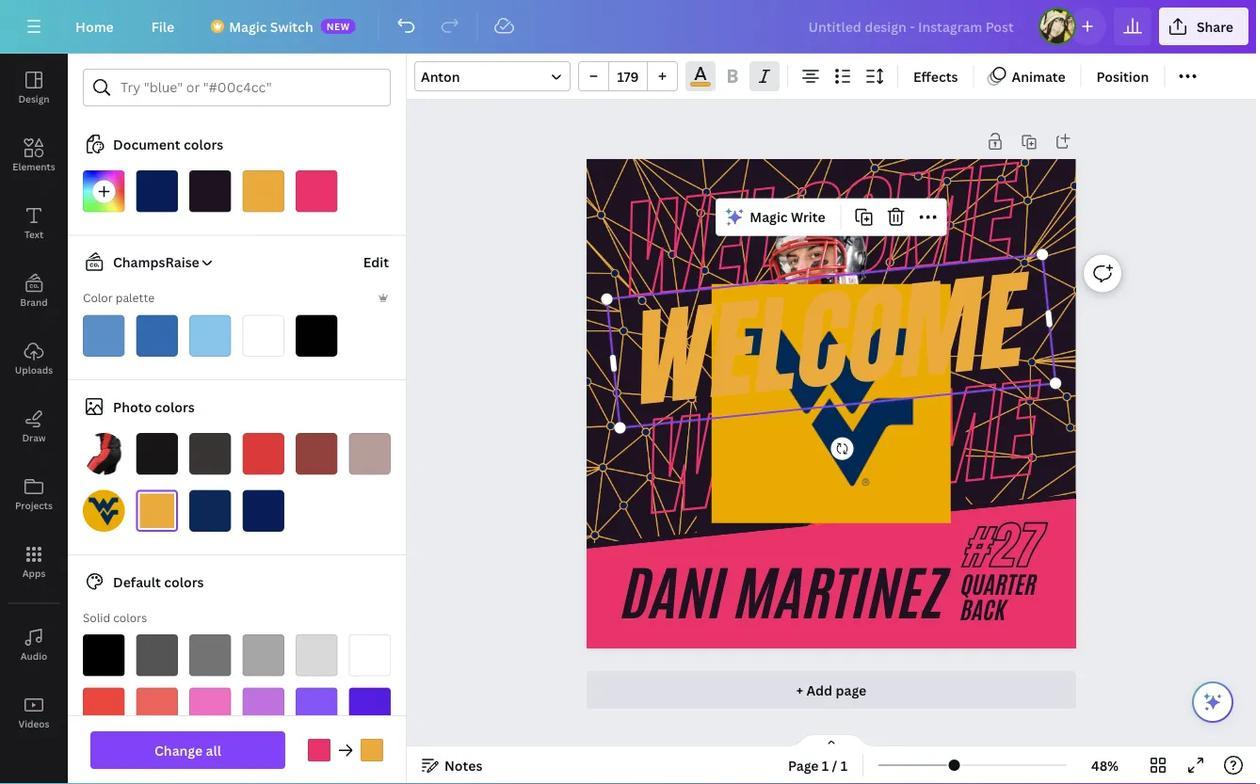 Task type: locate. For each thing, give the bounding box(es) containing it.
0 horizontal spatial magic
[[229, 17, 267, 35]]

#9d3a39 image
[[296, 433, 338, 475], [296, 433, 338, 475]]

#393535 image
[[189, 433, 231, 475]]

gray #a6a6a6 image
[[242, 635, 284, 677], [242, 635, 284, 677]]

1
[[822, 757, 829, 775], [841, 757, 848, 775]]

add a new color image
[[83, 170, 125, 212], [83, 170, 125, 212]]

#181616 image
[[136, 433, 178, 475], [136, 433, 178, 475]]

light blue #38b6ff image
[[242, 741, 284, 783]]

light blue #38b6ff image
[[242, 741, 284, 783]]

champsraise
[[113, 253, 199, 271]]

1 horizontal spatial magic
[[750, 209, 788, 226]]

#1f1122 image
[[189, 170, 231, 212]]

1 right / at the bottom
[[841, 757, 848, 775]]

magic inside main "menu bar"
[[229, 17, 267, 35]]

color palette
[[83, 290, 155, 306]]

white #ffffff image
[[349, 635, 391, 677]]

/
[[832, 757, 837, 775]]

0 horizontal spatial 1
[[822, 757, 829, 775]]

switch
[[270, 17, 313, 35]]

dark gray #545454 image
[[136, 635, 178, 677]]

#011d5b image
[[242, 490, 284, 532], [242, 490, 284, 532]]

edit button
[[361, 243, 391, 281]]

#ed212f image
[[242, 433, 284, 475]]

projects button
[[0, 460, 68, 528]]

group
[[578, 61, 678, 91]]

all
[[206, 742, 221, 759]]

colors for photo colors
[[155, 398, 195, 416]]

#fd0069 image
[[296, 170, 338, 212], [296, 170, 338, 212], [308, 739, 331, 762], [308, 739, 331, 762]]

solid
[[83, 610, 110, 625]]

+ add page
[[796, 681, 867, 699]]

Try "blue" or "#00c4cc" search field
[[121, 70, 379, 105]]

magic write button
[[720, 202, 833, 233]]

#011d5b image
[[136, 170, 178, 212], [136, 170, 178, 212]]

page 1 / 1
[[788, 757, 848, 775]]

design button
[[0, 54, 68, 121]]

animate
[[1012, 67, 1066, 85]]

1 horizontal spatial 1
[[841, 757, 848, 775]]

colors for document colors
[[184, 135, 223, 153]]

photo
[[113, 398, 152, 416]]

change all button
[[90, 732, 285, 769]]

magic left write
[[750, 209, 788, 226]]

gray #737373 image
[[189, 635, 231, 677], [189, 635, 231, 677]]

anton button
[[414, 61, 571, 91]]

position
[[1097, 67, 1149, 85]]

+
[[796, 681, 803, 699]]

change all
[[154, 742, 221, 759]]

home
[[75, 17, 114, 35]]

1 vertical spatial magic
[[750, 209, 788, 226]]

#f5a700 image
[[690, 82, 711, 87], [242, 170, 284, 212], [242, 170, 284, 212], [136, 490, 178, 532]]

colors for solid colors
[[113, 610, 147, 625]]

default colors
[[113, 573, 204, 591]]

magic left switch
[[229, 17, 267, 35]]

black #000000 image
[[83, 635, 125, 677]]

#ba9c98 image
[[349, 433, 391, 475]]

design
[[18, 92, 49, 105]]

#f5a700 image
[[690, 82, 711, 87], [136, 490, 178, 532], [361, 739, 383, 762], [361, 739, 383, 762]]

apps
[[22, 567, 46, 580]]

purple #8c52ff image
[[296, 688, 338, 730]]

canva assistant image
[[1202, 691, 1224, 714]]

0 vertical spatial magic
[[229, 17, 267, 35]]

document
[[113, 135, 180, 153]]

videos
[[18, 718, 49, 730]]

royal blue #5271ff image
[[296, 741, 338, 783]]

48% button
[[1075, 751, 1136, 781]]

anton
[[421, 67, 460, 85]]

#393535 image
[[189, 433, 231, 475]]

violet #5e17eb image
[[349, 688, 391, 730]]

colors right default
[[164, 573, 204, 591]]

#012958 image
[[189, 490, 231, 532], [189, 490, 231, 532]]

bright red #ff3131 image
[[83, 688, 125, 730], [83, 688, 125, 730]]

black #000000 image
[[83, 635, 125, 677]]

quarter
[[961, 568, 1037, 602]]

cobalt blue #004aad image
[[349, 741, 391, 783], [349, 741, 391, 783]]

– – number field
[[615, 67, 641, 85]]

#4890cd image
[[83, 315, 125, 357], [83, 315, 125, 357]]

file button
[[136, 8, 189, 45]]

2 1 from the left
[[841, 757, 848, 775]]

#ffffff image
[[242, 315, 284, 357], [242, 315, 284, 357]]

colors right the photo
[[155, 398, 195, 416]]

#010101 image
[[296, 315, 338, 357], [296, 315, 338, 357]]

brand button
[[0, 257, 68, 325]]

effects button
[[906, 61, 966, 91]]

magic inside button
[[750, 209, 788, 226]]

dark gray #545454 image
[[136, 635, 178, 677]]

1 left / at the bottom
[[822, 757, 829, 775]]

white #ffffff image
[[349, 635, 391, 677]]

new
[[326, 20, 350, 32]]

solid colors
[[83, 610, 147, 625]]

colors up #1f1122 image at the top
[[184, 135, 223, 153]]

#166bb5 image
[[136, 315, 178, 357], [136, 315, 178, 357]]

magenta #cb6ce6 image
[[242, 688, 284, 730]]

colors
[[184, 135, 223, 153], [155, 398, 195, 416], [164, 573, 204, 591], [113, 610, 147, 625]]

#75c6ef image
[[189, 315, 231, 357]]

welcome
[[617, 134, 1024, 331], [628, 243, 1035, 440], [639, 351, 1046, 549]]

1 1 from the left
[[822, 757, 829, 775]]

page
[[836, 681, 867, 699]]

quarter back
[[961, 568, 1037, 628]]

coral red #ff5757 image
[[136, 688, 178, 730], [136, 688, 178, 730]]

colors right the 'solid'
[[113, 610, 147, 625]]

animate button
[[982, 61, 1073, 91]]

magic
[[229, 17, 267, 35], [750, 209, 788, 226]]

change
[[154, 742, 203, 759]]

default
[[113, 573, 161, 591]]



Task type: vqa. For each thing, say whether or not it's contained in the screenshot.
Draw button
yes



Task type: describe. For each thing, give the bounding box(es) containing it.
back
[[961, 594, 1007, 628]]

violet #5e17eb image
[[349, 688, 391, 730]]

notes
[[444, 757, 483, 775]]

pink #ff66c4 image
[[189, 688, 231, 730]]

purple #8c52ff image
[[296, 688, 338, 730]]

share button
[[1159, 8, 1249, 45]]

file
[[151, 17, 174, 35]]

uploads button
[[0, 325, 68, 393]]

home link
[[60, 8, 129, 45]]

share
[[1197, 17, 1234, 35]]

light gray #d9d9d9 image
[[296, 635, 338, 677]]

uploads
[[15, 363, 53, 376]]

draw
[[22, 431, 46, 444]]

side panel tab list
[[0, 54, 68, 747]]

elements button
[[0, 121, 68, 189]]

champsraise button
[[75, 251, 214, 274]]

text button
[[0, 189, 68, 257]]

+ add page button
[[587, 671, 1076, 709]]

document colors
[[113, 135, 223, 153]]

#ed212f image
[[242, 433, 284, 475]]

#ba9c98 image
[[349, 433, 391, 475]]

notes button
[[414, 751, 490, 781]]

audio
[[20, 650, 47, 662]]

turquoise blue #5ce1e6 image
[[189, 741, 231, 783]]

#1f1122 image
[[189, 170, 231, 212]]

48%
[[1091, 757, 1119, 775]]

#75c6ef image
[[189, 315, 231, 357]]

apps button
[[0, 528, 68, 596]]

page
[[788, 757, 819, 775]]

audio button
[[0, 611, 68, 679]]

dark turquoise #0097b2 image
[[83, 741, 125, 783]]

magenta #cb6ce6 image
[[242, 688, 284, 730]]

elements
[[12, 160, 55, 173]]

colors for default colors
[[164, 573, 204, 591]]

position button
[[1089, 61, 1157, 91]]

aqua blue #0cc0df image
[[136, 741, 178, 783]]

royal blue #5271ff image
[[296, 741, 338, 783]]

effects
[[913, 67, 958, 85]]

magic switch
[[229, 17, 313, 35]]

aqua blue #0cc0df image
[[136, 741, 178, 783]]

add
[[807, 681, 833, 699]]

text
[[24, 228, 43, 241]]

palette
[[116, 290, 155, 306]]

draw button
[[0, 393, 68, 460]]

light gray #d9d9d9 image
[[296, 635, 338, 677]]

show pages image
[[786, 734, 877, 749]]

pink #ff66c4 image
[[189, 688, 231, 730]]

dark turquoise #0097b2 image
[[83, 741, 125, 783]]

dani martinez
[[624, 553, 947, 637]]

write
[[791, 209, 826, 226]]

projects
[[15, 499, 53, 512]]

color
[[83, 290, 113, 306]]

magic write
[[750, 209, 826, 226]]

edit
[[363, 253, 389, 271]]

turquoise blue #5ce1e6 image
[[189, 741, 231, 783]]

videos button
[[0, 679, 68, 747]]

photo colors
[[113, 398, 195, 416]]

abstract lines background  geometric technology image
[[578, 92, 1085, 598]]

Design title text field
[[793, 8, 1031, 45]]

main menu bar
[[0, 0, 1256, 54]]

brand
[[20, 296, 48, 308]]

#27
[[966, 510, 1044, 584]]

magic for magic write
[[750, 209, 788, 226]]

dani
[[624, 553, 727, 637]]

martinez
[[737, 553, 947, 637]]

magic for magic switch
[[229, 17, 267, 35]]



